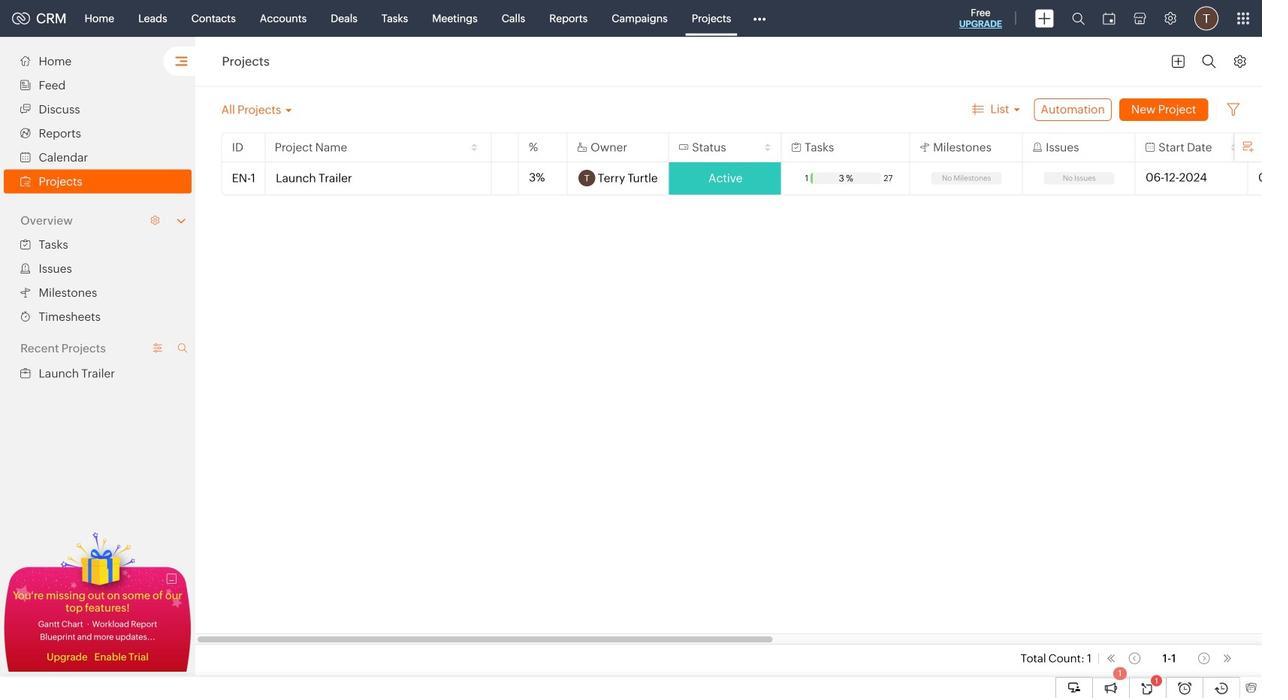 Task type: vqa. For each thing, say whether or not it's contained in the screenshot.
1st services. from right
no



Task type: describe. For each thing, give the bounding box(es) containing it.
logo image
[[12, 12, 30, 24]]

profile element
[[1186, 0, 1228, 36]]

create menu image
[[1036, 9, 1055, 27]]

Other Modules field
[[744, 6, 776, 30]]

search image
[[1073, 12, 1085, 25]]

search element
[[1064, 0, 1094, 37]]



Task type: locate. For each thing, give the bounding box(es) containing it.
profile image
[[1195, 6, 1219, 30]]

calendar image
[[1103, 12, 1116, 24]]

create menu element
[[1027, 0, 1064, 36]]



